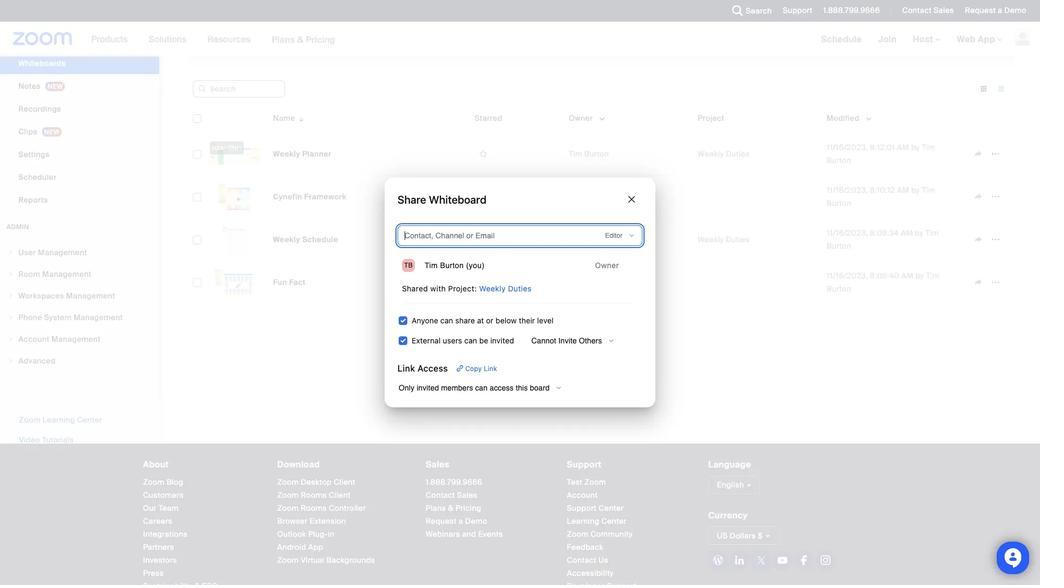 Task type: describe. For each thing, give the bounding box(es) containing it.
customers link
[[143, 491, 184, 501]]

zoom learning center
[[19, 415, 102, 425]]

learning center link
[[567, 517, 627, 527]]

limit.
[[334, 45, 352, 55]]

us dollars $ button
[[709, 527, 779, 545]]

editor button
[[601, 229, 640, 242]]

feedback
[[567, 543, 604, 553]]

notes link
[[0, 75, 159, 97]]

contact us link
[[567, 556, 609, 566]]

whiteboards.
[[484, 45, 533, 55]]

plans inside product information navigation
[[272, 34, 295, 45]]

1 horizontal spatial a
[[998, 5, 1003, 15]]

me-we-us retros
[[974, 6, 1041, 16]]

support link right report
[[775, 0, 816, 22]]

zoom inside "zoom blog customers our team careers integrations partners investors press"
[[143, 478, 165, 488]]

meetings navigation
[[813, 22, 1041, 57]]

blog
[[167, 478, 183, 488]]

am for 8:10:12
[[898, 185, 910, 195]]

0 vertical spatial support
[[783, 5, 813, 15]]

0 vertical spatial contact
[[903, 5, 932, 15]]

plans inside 1.888.799.9666 contact sales plans & pricing request a demo webinars and events
[[426, 504, 446, 514]]

11/16/2023, 8:10:12 am by tim burton
[[827, 185, 936, 208]]

am for 8:12:01
[[898, 142, 910, 152]]

8:09:40
[[870, 271, 900, 281]]

personal for personal devices
[[18, 35, 51, 46]]

support center link
[[567, 504, 624, 514]]

name
[[273, 113, 295, 123]]

1 horizontal spatial demo
[[1005, 5, 1027, 15]]

partners link
[[143, 543, 174, 553]]

1.888.799.9666 contact sales plans & pricing request a demo webinars and events
[[426, 478, 503, 540]]

english button
[[709, 476, 761, 495]]

integrations
[[143, 530, 188, 540]]

shared with project: weekly duties
[[402, 284, 532, 293]]

support inside test zoom account support center learning center zoom community feedback contact us accessibility
[[567, 504, 597, 514]]

learning inside test zoom account support center learning center zoom community feedback contact us accessibility
[[567, 517, 600, 527]]

weekly duties for 11/16/2023, 8:12:01 am by tim burton
[[698, 149, 750, 159]]

tim burton for 11/16/2023, 8:09:34 am by tim burton
[[569, 234, 609, 244]]

3
[[283, 45, 287, 55]]

we-
[[989, 6, 1004, 16]]

android
[[277, 543, 306, 553]]

by for 11/16/2023, 8:09:34 am by tim burton
[[915, 228, 924, 238]]

and
[[462, 530, 476, 540]]

investors link
[[143, 556, 177, 566]]

& inside product information navigation
[[297, 34, 304, 45]]

schedule inside meetings navigation
[[821, 33, 862, 45]]

burton inside '11/16/2023, 8:09:40 am by tim burton'
[[827, 284, 852, 294]]

laboratory report button
[[690, 0, 760, 16]]

thumbnail of weekly planner image
[[209, 140, 260, 168]]

0 horizontal spatial learning
[[43, 415, 75, 425]]

11/16/2023, 8:09:40 am by tim burton
[[827, 271, 940, 294]]

partners
[[143, 543, 174, 553]]

browser
[[277, 517, 308, 527]]

permission element
[[601, 229, 640, 242]]

be
[[480, 336, 489, 345]]

invite
[[559, 337, 577, 345]]

sentence maker button
[[902, 0, 967, 16]]

laboratory report cynefin framework asset management sentence maker
[[693, 6, 964, 16]]

tim burton (you)
[[425, 261, 485, 270]]

tim inside 11/16/2023, 8:09:34 am by tim burton
[[926, 228, 939, 238]]

by for 11/16/2023, 8:10:12 am by tim burton
[[912, 185, 920, 195]]

cell for 11/16/2023, 8:09:40 am by tim burton
[[694, 261, 823, 304]]

0 vertical spatial center
[[77, 415, 102, 425]]

by for 11/16/2023, 8:12:01 am by tim burton
[[912, 142, 920, 152]]

share whiteboard
[[398, 193, 487, 206]]

can inside popup button
[[475, 384, 488, 392]]

plans & pricing
[[272, 34, 335, 45]]

contacts
[[53, 13, 87, 23]]

only
[[399, 384, 415, 392]]

support link up "test zoom" link
[[567, 459, 602, 470]]

about link
[[143, 459, 169, 470]]

application for cynefin framework
[[475, 188, 560, 205]]

below
[[496, 316, 517, 325]]

sentence
[[904, 6, 940, 16]]

backgrounds
[[327, 556, 375, 566]]

us inside test zoom account support center learning center zoom community feedback contact us accessibility
[[599, 556, 609, 566]]

careers
[[143, 517, 173, 527]]

admin menu menu
[[0, 242, 159, 372]]

anyone can share at or below their level
[[412, 316, 554, 325]]

asset
[[834, 6, 855, 16]]

8:10:12
[[870, 185, 895, 195]]

contact sales
[[903, 5, 955, 15]]

our team link
[[143, 504, 179, 514]]

scheduler link
[[0, 166, 159, 188]]

plan
[[406, 45, 422, 55]]

clips
[[18, 127, 37, 137]]

personal menu menu
[[0, 0, 159, 212]]

unlimited
[[448, 45, 482, 55]]

am for 8:09:40
[[902, 271, 914, 281]]

$
[[758, 531, 763, 541]]

extension
[[310, 517, 346, 527]]

customers
[[143, 491, 184, 501]]

owner inside application
[[569, 113, 593, 123]]

me-
[[974, 6, 989, 16]]

1 rooms from the top
[[301, 491, 327, 501]]

zoom blog customers our team careers integrations partners investors press
[[143, 478, 188, 579]]

with
[[431, 284, 446, 293]]

outlook
[[277, 530, 306, 540]]

external
[[412, 336, 441, 345]]

11/16/2023, for 11/16/2023, 8:10:12 am by tim burton
[[827, 185, 868, 195]]

tim inside the 11/16/2023, 8:12:01 am by tim burton
[[922, 142, 936, 152]]

cannot
[[532, 337, 557, 345]]

join link
[[870, 22, 905, 56]]

sales inside 1.888.799.9666 contact sales plans & pricing request a demo webinars and events
[[457, 491, 478, 501]]

controller
[[329, 504, 366, 514]]

invited inside popup button
[[417, 384, 439, 392]]

Contact, Channel or Email text field
[[401, 227, 584, 244]]

dollars
[[730, 531, 756, 541]]

am for 8:09:34
[[901, 228, 913, 238]]

owner inside owner "list item"
[[595, 261, 619, 270]]

access
[[490, 384, 514, 392]]

integrations link
[[143, 530, 188, 540]]

0 vertical spatial sales
[[934, 5, 955, 15]]

2 vertical spatial center
[[602, 517, 627, 527]]

download
[[277, 459, 320, 470]]

investors
[[143, 556, 177, 566]]

tim inside owner "list item"
[[425, 261, 438, 270]]

zoom virtual backgrounds link
[[277, 556, 375, 566]]

11/16/2023, for 11/16/2023, 8:09:34 am by tim burton
[[827, 228, 868, 238]]

join
[[879, 33, 897, 45]]

1.888.799.9666 for 1.888.799.9666 contact sales plans & pricing request a demo webinars and events
[[426, 478, 483, 488]]

copy link
[[466, 365, 498, 372]]

personal contacts link
[[0, 7, 159, 29]]

or
[[486, 316, 494, 325]]

you
[[197, 45, 211, 55]]



Task type: vqa. For each thing, say whether or not it's contained in the screenshot.
7th menu item from the bottom's right image
no



Task type: locate. For each thing, give the bounding box(es) containing it.
8:12:01
[[870, 142, 895, 152]]

11/16/2023, for 11/16/2023, 8:12:01 am by tim burton
[[827, 142, 868, 152]]

1.888.799.9666 inside 1.888.799.9666 contact sales plans & pricing request a demo webinars and events
[[426, 478, 483, 488]]

am inside 11/16/2023, 8:10:12 am by tim burton
[[898, 185, 910, 195]]

whiteboard right "share"
[[429, 193, 487, 206]]

link inside copy link button
[[484, 365, 498, 372]]

rooms down zoom rooms client link in the bottom left of the page
[[301, 504, 327, 514]]

1 vertical spatial personal
[[18, 35, 51, 46]]

schedule down asset
[[821, 33, 862, 45]]

0 horizontal spatial request
[[426, 517, 457, 527]]

link access
[[398, 363, 448, 374]]

application for fun fact
[[475, 274, 560, 291]]

2 your from the left
[[388, 45, 404, 55]]

1 vertical spatial weekly duties
[[698, 234, 750, 244]]

invited down the access
[[417, 384, 439, 392]]

duties
[[726, 149, 750, 159], [726, 234, 750, 244], [508, 284, 532, 293]]

1 11/16/2023, from the top
[[827, 142, 868, 152]]

by inside 11/16/2023, 8:10:12 am by tim burton
[[912, 185, 920, 195]]

report
[[735, 6, 760, 16]]

1 horizontal spatial cynefin
[[763, 6, 791, 16]]

0 horizontal spatial schedule
[[302, 234, 338, 244]]

personal for personal contacts
[[18, 13, 51, 23]]

11/16/2023, left 8:10:12
[[827, 185, 868, 195]]

settings
[[18, 149, 50, 159]]

1 vertical spatial contact
[[426, 491, 455, 501]]

shared
[[402, 284, 428, 293]]

application containing name
[[189, 104, 1015, 304]]

a inside 1.888.799.9666 contact sales plans & pricing request a demo webinars and events
[[459, 517, 463, 527]]

3 11/16/2023, from the top
[[827, 228, 868, 238]]

0 vertical spatial us
[[1004, 6, 1014, 16]]

link up only
[[398, 363, 415, 374]]

0 horizontal spatial demo
[[465, 517, 487, 527]]

0 vertical spatial schedule
[[821, 33, 862, 45]]

1 vertical spatial learning
[[567, 517, 600, 527]]

pricing right 3 in the top left of the page
[[306, 34, 335, 45]]

1 vertical spatial support
[[567, 459, 602, 470]]

cynefin down the weekly planner
[[273, 192, 302, 202]]

0 vertical spatial pricing
[[306, 34, 335, 45]]

plans right reached
[[272, 34, 295, 45]]

by inside 11/16/2023, 8:09:34 am by tim burton
[[915, 228, 924, 238]]

others
[[579, 337, 602, 345]]

grid mode, not selected image
[[976, 84, 993, 94]]

1 vertical spatial tim burton
[[569, 234, 609, 244]]

whiteboard right 3 in the top left of the page
[[289, 45, 332, 55]]

our
[[143, 504, 157, 514]]

1 vertical spatial sales
[[426, 459, 450, 470]]

1 horizontal spatial invited
[[491, 336, 514, 345]]

2 rooms from the top
[[301, 504, 327, 514]]

1 vertical spatial plans
[[426, 504, 446, 514]]

1 vertical spatial duties
[[726, 234, 750, 244]]

2 horizontal spatial contact
[[903, 5, 932, 15]]

application
[[189, 104, 1015, 304], [475, 146, 560, 162], [475, 188, 560, 205], [475, 231, 560, 248], [475, 274, 560, 291]]

1 horizontal spatial whiteboard
[[429, 193, 487, 206]]

have
[[213, 45, 230, 55]]

1 weekly duties from the top
[[698, 149, 750, 159]]

1 horizontal spatial 1.888.799.9666
[[824, 5, 880, 15]]

11/16/2023, left 8:09:34
[[827, 228, 868, 238]]

1 vertical spatial can
[[465, 336, 477, 345]]

me-we-us retrospective element
[[972, 5, 1041, 16]]

0 vertical spatial duties
[[726, 149, 750, 159]]

1 personal from the top
[[18, 13, 51, 23]]

1 horizontal spatial owner
[[595, 261, 619, 270]]

1 your from the left
[[265, 45, 281, 55]]

0 horizontal spatial pricing
[[306, 34, 335, 45]]

your
[[265, 45, 281, 55], [388, 45, 404, 55]]

0 vertical spatial tim burton
[[569, 149, 609, 159]]

plug-
[[308, 530, 328, 540]]

11/16/2023, 8:12:01 am by tim burton
[[827, 142, 936, 165]]

schedule down cynefin framework
[[302, 234, 338, 244]]

1 horizontal spatial &
[[448, 504, 454, 514]]

0 vertical spatial cynefin
[[763, 6, 791, 16]]

0 horizontal spatial a
[[459, 517, 463, 527]]

1.888.799.9666
[[824, 5, 880, 15], [426, 478, 483, 488]]

duties for 11/16/2023, 8:09:34 am by tim burton
[[726, 234, 750, 244]]

contact inside test zoom account support center learning center zoom community feedback contact us accessibility
[[567, 556, 597, 566]]

1 cell from the top
[[694, 176, 823, 218]]

by right 8:09:40
[[916, 271, 924, 281]]

maker
[[942, 6, 964, 16]]

framework up the schedule link
[[793, 6, 834, 16]]

upgrade
[[354, 45, 386, 55]]

asset management element
[[831, 5, 905, 16]]

0 vertical spatial rooms
[[301, 491, 327, 501]]

zoom rooms client link
[[277, 491, 351, 501]]

8:09:34
[[870, 228, 899, 238]]

request inside 1.888.799.9666 contact sales plans & pricing request a demo webinars and events
[[426, 517, 457, 527]]

0 horizontal spatial plans
[[272, 34, 295, 45]]

virtual
[[301, 556, 325, 566]]

1 vertical spatial framework
[[304, 192, 347, 202]]

am right 8:10:12
[[898, 185, 910, 195]]

2 horizontal spatial sales
[[934, 5, 955, 15]]

2 weekly duties from the top
[[698, 234, 750, 244]]

0 horizontal spatial owner
[[569, 113, 593, 123]]

personal down the personal contacts
[[18, 35, 51, 46]]

0 horizontal spatial invited
[[417, 384, 439, 392]]

fun
[[273, 277, 287, 287]]

can left be
[[465, 336, 477, 345]]

only invited members can access this board button
[[398, 382, 567, 395]]

1 horizontal spatial your
[[388, 45, 404, 55]]

am inside 11/16/2023, 8:09:34 am by tim burton
[[901, 228, 913, 238]]

view-only
[[211, 144, 243, 151]]

1 vertical spatial 1.888.799.9666
[[426, 478, 483, 488]]

thumbnail of cynefin framework image
[[209, 183, 260, 211]]

by right 8:10:12
[[912, 185, 920, 195]]

pricing inside product information navigation
[[306, 34, 335, 45]]

support down account
[[567, 504, 597, 514]]

support
[[783, 5, 813, 15], [567, 459, 602, 470], [567, 504, 597, 514]]

1 horizontal spatial framework
[[793, 6, 834, 16]]

2 vertical spatial contact
[[567, 556, 597, 566]]

11/16/2023, inside the 11/16/2023, 8:12:01 am by tim burton
[[827, 142, 868, 152]]

press
[[143, 569, 164, 579]]

2 11/16/2023, from the top
[[827, 185, 868, 195]]

starred
[[475, 113, 503, 123]]

burton inside owner "list item"
[[440, 261, 464, 270]]

2 vertical spatial can
[[475, 384, 488, 392]]

1 horizontal spatial plans
[[426, 504, 446, 514]]

0 horizontal spatial sales
[[426, 459, 450, 470]]

banner containing schedule
[[0, 22, 1041, 57]]

us inside me-we-us retrospective element
[[1004, 6, 1014, 16]]

2 personal from the top
[[18, 35, 51, 46]]

pricing inside 1.888.799.9666 contact sales plans & pricing request a demo webinars and events
[[456, 504, 482, 514]]

thumbnail of weekly schedule image
[[209, 225, 260, 254]]

duties for 11/16/2023, 8:12:01 am by tim burton
[[726, 149, 750, 159]]

framework down planner
[[304, 192, 347, 202]]

11/16/2023, down modified
[[827, 142, 868, 152]]

1 tim burton from the top
[[569, 149, 609, 159]]

account
[[567, 491, 598, 501]]

laboratory report element
[[690, 5, 760, 16]]

by right "8:12:01"
[[912, 142, 920, 152]]

0 horizontal spatial link
[[398, 363, 415, 374]]

0 horizontal spatial framework
[[304, 192, 347, 202]]

application for weekly schedule
[[475, 231, 560, 248]]

share
[[456, 316, 475, 325]]

2 tim burton from the top
[[569, 234, 609, 244]]

11/16/2023, left 8:09:40
[[827, 271, 868, 281]]

1 vertical spatial request
[[426, 517, 457, 527]]

& inside 1.888.799.9666 contact sales plans & pricing request a demo webinars and events
[[448, 504, 454, 514]]

1 vertical spatial cynefin
[[273, 192, 302, 202]]

learning up 'tutorials'
[[43, 415, 75, 425]]

0 vertical spatial framework
[[793, 6, 834, 16]]

0 vertical spatial a
[[998, 5, 1003, 15]]

0 horizontal spatial your
[[265, 45, 281, 55]]

account link
[[567, 491, 598, 501]]

1 vertical spatial owner
[[595, 261, 619, 270]]

1 vertical spatial a
[[459, 517, 463, 527]]

am right 8:09:34
[[901, 228, 913, 238]]

am right 8:09:40
[[902, 271, 914, 281]]

admin
[[7, 223, 29, 231]]

whiteboard
[[289, 45, 332, 55], [429, 193, 487, 206]]

video
[[19, 435, 40, 445]]

0 vertical spatial owner
[[569, 113, 593, 123]]

fun fact
[[273, 277, 306, 287]]

1 vertical spatial pricing
[[456, 504, 482, 514]]

us
[[1004, 6, 1014, 16], [599, 556, 609, 566]]

0 vertical spatial request
[[965, 5, 996, 15]]

application for weekly planner
[[475, 146, 560, 162]]

plans & pricing link
[[272, 34, 335, 45], [272, 34, 335, 45], [426, 504, 482, 514]]

cynefin framework
[[273, 192, 347, 202]]

your left plan
[[388, 45, 404, 55]]

plans up the 'webinars'
[[426, 504, 446, 514]]

test
[[567, 478, 583, 488]]

at
[[477, 316, 484, 325]]

arrow down image
[[295, 112, 305, 125]]

by inside '11/16/2023, 8:09:40 am by tim burton'
[[916, 271, 924, 281]]

laboratory
[[693, 6, 733, 16]]

0 vertical spatial plans
[[272, 34, 295, 45]]

weekly duties for 11/16/2023, 8:09:34 am by tim burton
[[698, 234, 750, 244]]

1 vertical spatial whiteboard
[[429, 193, 487, 206]]

1 vertical spatial center
[[599, 504, 624, 514]]

4 11/16/2023, from the top
[[827, 271, 868, 281]]

11/16/2023, inside '11/16/2023, 8:09:40 am by tim burton'
[[827, 271, 868, 281]]

share
[[398, 193, 426, 206]]

zoom rooms controller link
[[277, 504, 366, 514]]

thumbnail of fun fact image
[[209, 268, 260, 296]]

11/16/2023, for 11/16/2023, 8:09:40 am by tim burton
[[827, 271, 868, 281]]

accessibility
[[567, 569, 614, 579]]

this
[[516, 384, 528, 392]]

1 horizontal spatial request
[[965, 5, 996, 15]]

0 vertical spatial 1.888.799.9666
[[824, 5, 880, 15]]

me-we-us retros button
[[972, 0, 1041, 16]]

0 vertical spatial can
[[441, 316, 453, 325]]

1 vertical spatial demo
[[465, 517, 487, 527]]

contact sales link
[[895, 0, 957, 22], [903, 5, 955, 15], [426, 491, 478, 501]]

support left asset
[[783, 5, 813, 15]]

1 horizontal spatial pricing
[[456, 504, 482, 514]]

reports
[[18, 195, 48, 205]]

support link left asset
[[783, 5, 813, 15]]

burton inside the 11/16/2023, 8:12:01 am by tim burton
[[827, 155, 852, 165]]

am
[[898, 142, 910, 152], [898, 185, 910, 195], [901, 228, 913, 238], [902, 271, 914, 281]]

am right "8:12:01"
[[898, 142, 910, 152]]

contact down feedback
[[567, 556, 597, 566]]

contact down the 1.888.799.9666 link
[[426, 491, 455, 501]]

0 horizontal spatial contact
[[426, 491, 455, 501]]

0 vertical spatial personal
[[18, 13, 51, 23]]

1 vertical spatial schedule
[[302, 234, 338, 244]]

0 horizontal spatial &
[[297, 34, 304, 45]]

product information navigation
[[83, 22, 344, 57]]

test zoom account support center learning center zoom community feedback contact us accessibility
[[567, 478, 633, 579]]

cannot invite others
[[532, 337, 602, 345]]

1 vertical spatial cell
[[694, 261, 823, 304]]

by for 11/16/2023, 8:09:40 am by tim burton
[[916, 271, 924, 281]]

view-
[[211, 144, 228, 151]]

tim inside '11/16/2023, 8:09:40 am by tim burton'
[[927, 271, 940, 281]]

0 vertical spatial demo
[[1005, 5, 1027, 15]]

0 vertical spatial &
[[297, 34, 304, 45]]

0 vertical spatial invited
[[491, 336, 514, 345]]

1 vertical spatial us
[[599, 556, 609, 566]]

Search text field
[[193, 80, 285, 98]]

personal up zoom logo at the top of the page
[[18, 13, 51, 23]]

tim burton for 11/16/2023, 8:12:01 am by tim burton
[[569, 149, 609, 159]]

link right 'copy'
[[484, 365, 498, 372]]

1 horizontal spatial contact
[[567, 556, 597, 566]]

demo inside 1.888.799.9666 contact sales plans & pricing request a demo webinars and events
[[465, 517, 487, 527]]

app
[[308, 543, 323, 553]]

2 cell from the top
[[694, 261, 823, 304]]

burton inside 11/16/2023, 8:10:12 am by tim burton
[[827, 198, 852, 208]]

scheduler
[[18, 172, 57, 182]]

by inside the 11/16/2023, 8:12:01 am by tim burton
[[912, 142, 920, 152]]

request a demo
[[965, 5, 1027, 15]]

by right 8:09:34
[[915, 228, 924, 238]]

am inside the 11/16/2023, 8:12:01 am by tim burton
[[898, 142, 910, 152]]

1 vertical spatial rooms
[[301, 504, 327, 514]]

1 vertical spatial client
[[329, 491, 351, 501]]

11/16/2023, inside 11/16/2023, 8:10:12 am by tim burton
[[827, 185, 868, 195]]

project
[[698, 113, 725, 123]]

demo right we- at top right
[[1005, 5, 1027, 15]]

copy
[[466, 365, 482, 372]]

learning down the support center link
[[567, 517, 600, 527]]

recordings link
[[0, 98, 159, 120]]

management
[[857, 6, 905, 16]]

community
[[591, 530, 633, 540]]

& down the 1.888.799.9666 link
[[448, 504, 454, 514]]

sentence maker element
[[902, 5, 967, 16]]

11/16/2023, inside 11/16/2023, 8:09:34 am by tim burton
[[827, 228, 868, 238]]

0 vertical spatial whiteboard
[[289, 45, 332, 55]]

tim inside 11/16/2023, 8:10:12 am by tim burton
[[922, 185, 936, 195]]

zoom desktop client link
[[277, 478, 356, 488]]

to
[[424, 45, 431, 55]]

0 horizontal spatial 1.888.799.9666
[[426, 478, 483, 488]]

1.888.799.9666 for 1.888.799.9666
[[824, 5, 880, 15]]

demo up and
[[465, 517, 487, 527]]

support up "test zoom" link
[[567, 459, 602, 470]]

pricing up and
[[456, 504, 482, 514]]

members
[[441, 384, 473, 392]]

zoom logo image
[[13, 32, 72, 46]]

cell for 11/16/2023, 8:10:12 am by tim burton
[[694, 176, 823, 218]]

2 vertical spatial support
[[567, 504, 597, 514]]

can down copy link
[[475, 384, 488, 392]]

learning
[[43, 415, 75, 425], [567, 517, 600, 527]]

personal devices link
[[0, 30, 159, 51]]

am inside '11/16/2023, 8:09:40 am by tim burton'
[[902, 271, 914, 281]]

only invited members can access this board
[[399, 384, 550, 392]]

0 horizontal spatial cynefin
[[273, 192, 302, 202]]

their
[[519, 316, 535, 325]]

contact inside 1.888.799.9666 contact sales plans & pricing request a demo webinars and events
[[426, 491, 455, 501]]

0 horizontal spatial us
[[599, 556, 609, 566]]

rooms down "desktop"
[[301, 491, 327, 501]]

cell
[[694, 176, 823, 218], [694, 261, 823, 304]]

owner list item
[[398, 253, 643, 279]]

& right 3 in the top left of the page
[[297, 34, 304, 45]]

1 horizontal spatial sales
[[457, 491, 478, 501]]

11/16/2023, 8:09:34 am by tim burton
[[827, 228, 939, 251]]

desktop
[[301, 478, 332, 488]]

0 horizontal spatial whiteboard
[[289, 45, 332, 55]]

reports link
[[0, 189, 159, 211]]

cynefin framework element
[[761, 5, 834, 16]]

2 vertical spatial duties
[[508, 284, 532, 293]]

webinars
[[426, 530, 460, 540]]

1 vertical spatial &
[[448, 504, 454, 514]]

sales link
[[426, 459, 450, 470]]

invited right be
[[491, 336, 514, 345]]

1 vertical spatial invited
[[417, 384, 439, 392]]

1 horizontal spatial schedule
[[821, 33, 862, 45]]

contact up meetings navigation
[[903, 5, 932, 15]]

0 vertical spatial client
[[334, 478, 356, 488]]

2 vertical spatial sales
[[457, 491, 478, 501]]

schedule inside application
[[302, 234, 338, 244]]

weekly duties
[[698, 149, 750, 159], [698, 234, 750, 244]]

0 vertical spatial cell
[[694, 176, 823, 218]]

1 horizontal spatial link
[[484, 365, 498, 372]]

(you)
[[466, 261, 485, 270]]

press link
[[143, 569, 164, 579]]

cynefin framework button
[[761, 0, 834, 16]]

can left share
[[441, 316, 453, 325]]

tb
[[404, 262, 413, 269]]

burton inside 11/16/2023, 8:09:34 am by tim burton
[[827, 241, 852, 251]]

banner
[[0, 22, 1041, 57]]

list mode, selected image
[[993, 84, 1010, 94]]

1 horizontal spatial us
[[1004, 6, 1014, 16]]

0 vertical spatial learning
[[43, 415, 75, 425]]

fact
[[289, 277, 306, 287]]

browser extension link
[[277, 517, 346, 527]]

1 horizontal spatial learning
[[567, 517, 600, 527]]

your left 3 in the top left of the page
[[265, 45, 281, 55]]

cynefin right report
[[763, 6, 791, 16]]

0 vertical spatial weekly duties
[[698, 149, 750, 159]]

settings link
[[0, 144, 159, 165]]



